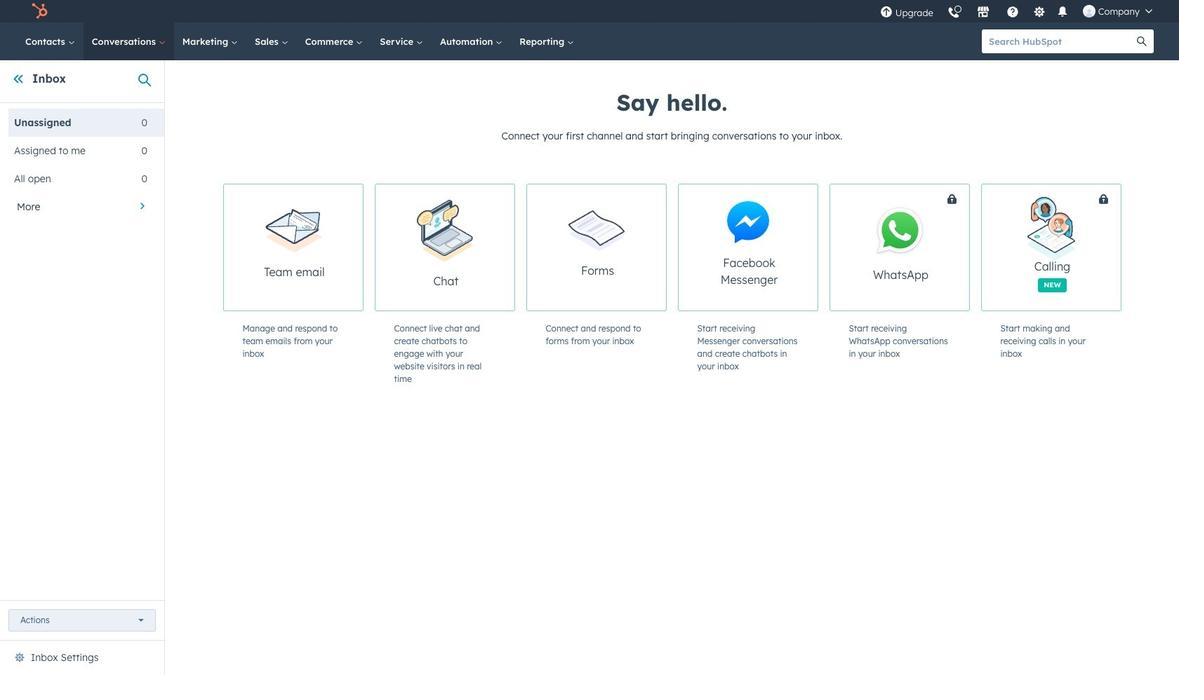 Task type: vqa. For each thing, say whether or not it's contained in the screenshot.
audience
no



Task type: describe. For each thing, give the bounding box(es) containing it.
marketplaces image
[[977, 6, 989, 19]]



Task type: locate. For each thing, give the bounding box(es) containing it.
None checkbox
[[223, 184, 363, 312], [829, 184, 1022, 312], [981, 184, 1173, 312], [223, 184, 363, 312], [829, 184, 1022, 312], [981, 184, 1173, 312]]

jacob simon image
[[1083, 5, 1095, 18]]

menu
[[873, 0, 1162, 22]]

None checkbox
[[374, 184, 515, 312], [526, 184, 666, 312], [678, 184, 818, 312], [374, 184, 515, 312], [526, 184, 666, 312], [678, 184, 818, 312]]

Search HubSpot search field
[[982, 29, 1130, 53]]



